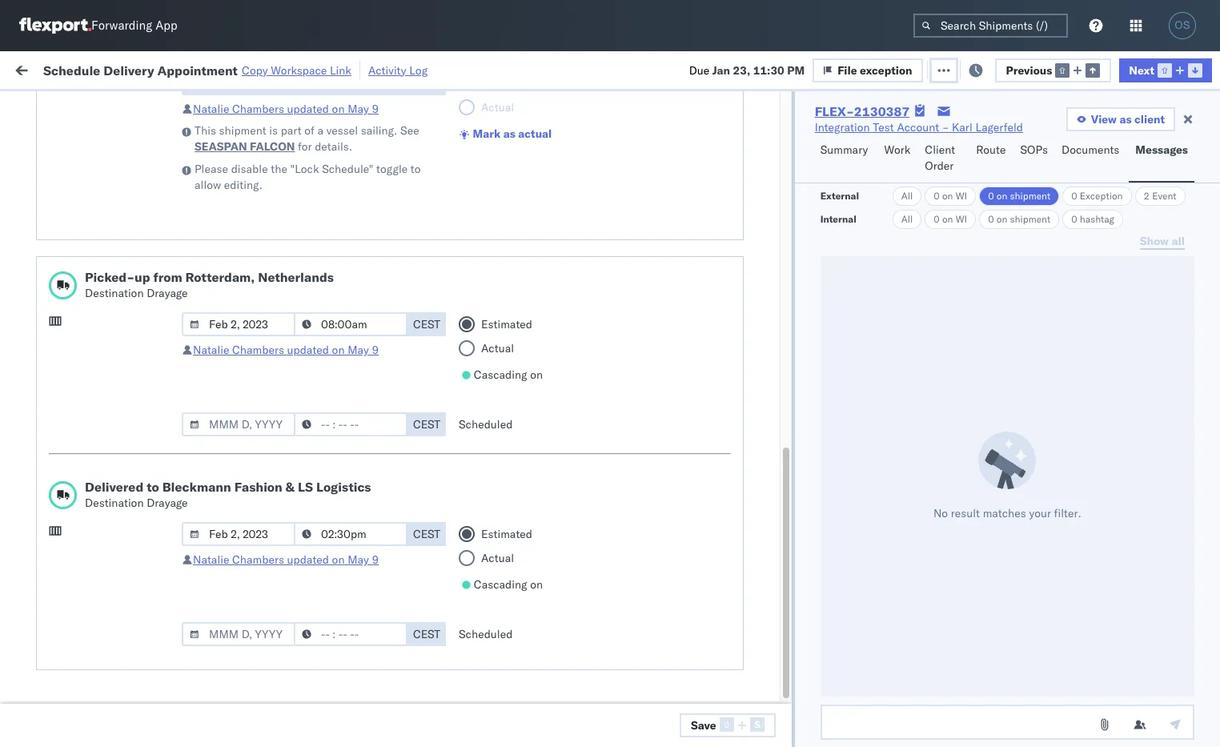 Task type: locate. For each thing, give the bounding box(es) containing it.
7:00 pm est, dec 23, 2022
[[258, 335, 404, 350]]

hlxu80349 down 'event'
[[1157, 229, 1220, 243]]

2 vertical spatial test123456
[[1091, 229, 1158, 244]]

3 ca from the top
[[37, 272, 52, 286]]

2 -- : -- -- text field from the top
[[294, 522, 408, 546]]

hlxu6269489,
[[1072, 123, 1154, 138], [1072, 194, 1154, 208], [1072, 229, 1154, 243]]

los right delivered
[[151, 467, 169, 482]]

1 scheduled from the top
[[459, 417, 513, 432]]

8:30 pm est, feb 4, 2023
[[258, 688, 396, 702]]

2 0 on shipment from the top
[[988, 213, 1051, 225]]

3 natalie chambers updated on may 9 from the top
[[193, 553, 379, 567]]

5 cest from the top
[[413, 627, 441, 641]]

mark
[[473, 127, 501, 141]]

view as client
[[1091, 112, 1165, 127]]

appointment for 8:30 pm est, jan 30, 2023
[[131, 546, 197, 560]]

dec for schedule delivery appointment
[[333, 300, 354, 314]]

confirm inside confirm pickup from los angeles, ca
[[37, 326, 78, 341]]

confirm delivery button down confirm pickup from los angeles, ca
[[37, 369, 122, 386]]

exception down "search shipments (/)" text field
[[969, 62, 1021, 76]]

confirm pickup from los angeles, ca
[[37, 326, 209, 357]]

0 vertical spatial upload customs clearance documents
[[37, 221, 175, 251]]

5, down snoozed : no
[[357, 124, 368, 138]]

0 on wi for internal
[[934, 213, 968, 225]]

1 vertical spatial 23,
[[356, 335, 373, 350]]

hashtag
[[1080, 213, 1115, 225]]

fcl for 8:30 am est, feb 3, 2023
[[526, 652, 546, 667]]

drayage
[[147, 286, 188, 300], [147, 496, 188, 510]]

natalie chambers updated on may 9 button up part
[[193, 102, 379, 116]]

pm up consignee button
[[787, 63, 805, 77]]

may up 13,
[[348, 343, 369, 357]]

dec up 7:00 pm est, dec 23, 2022
[[333, 300, 354, 314]]

1 vertical spatial 11:30
[[258, 441, 289, 455]]

1 horizontal spatial :
[[372, 99, 375, 111]]

2 vertical spatial customs
[[76, 679, 121, 693]]

pm for 8:30 pm est, feb 4, 2023
[[285, 688, 303, 702]]

0 vertical spatial estimated
[[481, 317, 533, 332]]

2:00
[[258, 229, 282, 244], [258, 617, 282, 631]]

0 on shipment for 0 exception
[[988, 190, 1051, 202]]

23, for integration
[[360, 441, 377, 455]]

wi for internal
[[956, 213, 968, 225]]

3, up 8:30 am est, feb 3, 2023
[[355, 617, 366, 631]]

am
[[285, 124, 303, 138], [285, 159, 303, 173], [285, 194, 303, 209], [285, 229, 303, 244], [285, 265, 303, 279], [285, 300, 303, 314], [285, 406, 303, 420], [285, 476, 303, 491], [285, 617, 303, 631], [285, 652, 303, 667]]

0 vertical spatial -- : -- -- text field
[[294, 312, 408, 336]]

- for 2:00 am est, feb 3, 2023
[[826, 617, 833, 631]]

as up mbl/mawb
[[1120, 112, 1132, 127]]

matches
[[983, 506, 1026, 521]]

1 schedule pickup from rotterdam, netherlands link from the top
[[37, 431, 227, 463]]

0 vertical spatial 9
[[372, 102, 379, 116]]

a
[[318, 123, 324, 138]]

estimated for picked-up from rotterdam, netherlands
[[481, 317, 533, 332]]

3 5, from the top
[[357, 194, 368, 209]]

from for fifth schedule pickup from los angeles, ca link from the bottom
[[125, 115, 148, 129]]

0 vertical spatial schedule pickup from rotterdam, netherlands
[[37, 432, 208, 462]]

1 schedule delivery appointment from the top
[[37, 158, 197, 173]]

pickup for 4th the schedule pickup from los angeles, ca "button" from the bottom of the page
[[87, 185, 122, 200]]

appointment down bleckmann
[[131, 546, 197, 560]]

0 vertical spatial schedule delivery appointment
[[37, 158, 197, 173]]

None text field
[[821, 705, 1195, 740]]

8 resize handle column header from the left
[[1063, 124, 1083, 747]]

3 edt, from the top
[[306, 194, 331, 209]]

1 edt, from the top
[[306, 124, 331, 138]]

3 2:59 from the top
[[258, 194, 282, 209]]

2 vertical spatial ceau7522281,
[[987, 229, 1069, 243]]

1 vertical spatial customs
[[76, 503, 121, 517]]

confirm delivery down confirm pickup from rotterdam, netherlands
[[37, 651, 122, 666]]

los inside confirm pickup from los angeles, ca
[[144, 326, 162, 341]]

message (0)
[[216, 62, 282, 76]]

1 vertical spatial 2130384
[[919, 723, 967, 737]]

1 mmm d, yyyy text field from the top
[[182, 71, 296, 95]]

MMM D, YYYY text field
[[182, 622, 296, 646]]

track
[[408, 62, 434, 76]]

4 cest from the top
[[413, 527, 441, 541]]

save
[[691, 718, 716, 732]]

1 vertical spatial no
[[934, 506, 948, 521]]

1 confirm from the top
[[37, 326, 78, 341]]

import
[[136, 62, 172, 76]]

1846748 down 'order'
[[919, 194, 967, 209]]

2:59 am est, jan 13, 2023
[[258, 406, 402, 420]]

next button
[[1120, 58, 1212, 82]]

account for 11:30 pm est, jan 23, 2023
[[781, 441, 823, 455]]

delivery
[[103, 62, 154, 78], [87, 158, 128, 173], [87, 299, 128, 314], [81, 370, 122, 384], [87, 546, 128, 560], [81, 651, 122, 666]]

0 vertical spatial confirm delivery
[[37, 370, 122, 384]]

est, right 7:00
[[305, 335, 329, 350]]

integration test account - karl lagerfeld link
[[815, 119, 1023, 135]]

3 am from the top
[[285, 194, 303, 209]]

abcdefg78456546 for schedule delivery appointment
[[1091, 300, 1198, 314]]

1 14, from the top
[[357, 265, 374, 279]]

2 schedule delivery appointment from the top
[[37, 299, 197, 314]]

drayage inside the "delivered to bleckmann fashion & ls logistics destination drayage"
[[147, 496, 188, 510]]

2 updated from the top
[[287, 343, 329, 357]]

actual
[[518, 127, 552, 141]]

schedule delivery appointment button down delivered
[[37, 545, 197, 563]]

7 ocean fcl from the top
[[490, 441, 546, 455]]

upload customs clearance documents link up up
[[37, 220, 227, 252]]

1 9 from the top
[[372, 102, 379, 116]]

5 schedule pickup from los angeles, ca from the top
[[37, 467, 216, 498]]

as inside button
[[1120, 112, 1132, 127]]

205
[[369, 62, 390, 76]]

1 : from the left
[[116, 99, 119, 111]]

feb for 2:00 am est, feb 3, 2023
[[333, 617, 353, 631]]

jan left 28,
[[339, 511, 357, 526]]

cest for 4th mmm d, yyyy text box from the top
[[413, 527, 441, 541]]

2 vertical spatial shipment
[[1010, 213, 1051, 225]]

delivery for 2:59 am edt, nov 5, 2022
[[87, 158, 128, 173]]

2:59 down 7:00
[[258, 406, 282, 420]]

3, for 8:30 am est, feb 3, 2023
[[355, 652, 366, 667]]

los for third schedule pickup from los angeles, ca link from the top of the page
[[151, 256, 169, 270]]

0 horizontal spatial :
[[116, 99, 119, 111]]

file down "search shipments (/)" text field
[[946, 62, 966, 76]]

est, up 8:30 pm est, jan 30, 2023
[[312, 511, 336, 526]]

lagerfeld for 11:30 pm est, jan 23, 2023
[[859, 441, 907, 455]]

1 vertical spatial work
[[884, 143, 911, 157]]

0 vertical spatial 2:59 am edt, nov 5, 2022
[[258, 124, 398, 138]]

2:59 am est, jan 25, 2023
[[258, 476, 402, 491]]

cascading
[[474, 368, 527, 382], [474, 577, 527, 592]]

2 vertical spatial 9
[[372, 553, 379, 567]]

2 schedule pickup from rotterdam, netherlands link from the top
[[37, 572, 227, 604]]

1 2:59 am edt, nov 5, 2022 from the top
[[258, 124, 398, 138]]

jan left 25,
[[333, 476, 351, 491]]

1 wi from the top
[[956, 190, 968, 202]]

fcl for 11:30 pm est, jan 23, 2023
[[526, 441, 546, 455]]

6 fcl from the top
[[526, 406, 546, 420]]

rotterdam,
[[185, 269, 255, 285], [151, 432, 208, 446], [151, 573, 208, 587], [144, 608, 201, 623]]

pm down 8:30 am est, feb 3, 2023
[[285, 688, 303, 702]]

7 fcl from the top
[[526, 441, 546, 455]]

from inside confirm pickup from rotterdam, netherlands
[[118, 608, 142, 623]]

2 vertical spatial edt,
[[306, 194, 331, 209]]

0 vertical spatial nyku9743990
[[987, 687, 1065, 702]]

pm up ls
[[292, 441, 309, 455]]

documents inside button
[[37, 237, 95, 251]]

mmm d, yyyy text field down the "delivered to bleckmann fashion & ls logistics destination drayage"
[[182, 522, 296, 546]]

confirm delivery button down confirm pickup from rotterdam, netherlands
[[37, 651, 122, 668]]

los for fifth schedule pickup from los angeles, ca link from the bottom
[[151, 115, 169, 129]]

schedule pickup from rotterdam, netherlands button
[[37, 431, 227, 465], [37, 572, 227, 606]]

file exception up flex-2130387 link
[[838, 63, 913, 77]]

confirm for 7:00
[[37, 326, 78, 341]]

cascading on for delivered to bleckmann fashion & ls logistics
[[474, 577, 543, 592]]

-- : -- -- text field
[[294, 71, 408, 95], [294, 522, 408, 546]]

work button
[[878, 135, 919, 183]]

2 all from the top
[[901, 213, 913, 225]]

fcl for 8:30 pm est, feb 4, 2023
[[526, 688, 546, 702]]

resize handle column header
[[229, 124, 248, 747], [407, 124, 426, 747], [463, 124, 482, 747], [567, 124, 586, 747], [671, 124, 690, 747], [831, 124, 850, 747], [959, 124, 979, 747], [1063, 124, 1083, 747], [1180, 124, 1199, 747]]

disable
[[231, 162, 268, 176]]

netherlands inside confirm pickup from rotterdam, netherlands
[[37, 624, 100, 639]]

5 ocean fcl from the top
[[490, 370, 546, 385]]

schedule pickup from los angeles, ca link
[[37, 114, 227, 146], [37, 185, 227, 217], [37, 255, 227, 287], [37, 396, 227, 428], [37, 466, 227, 499]]

1 vertical spatial 3,
[[355, 652, 366, 667]]

0 vertical spatial 5,
[[357, 124, 368, 138]]

2 2:59 am edt, nov 5, 2022 from the top
[[258, 159, 398, 173]]

7:00
[[258, 335, 282, 350]]

2:59
[[258, 124, 282, 138], [258, 159, 282, 173], [258, 194, 282, 209], [258, 265, 282, 279], [258, 300, 282, 314], [258, 406, 282, 420], [258, 476, 282, 491]]

2 schedule pickup from rotterdam, netherlands from the top
[[37, 573, 208, 603]]

documents
[[1062, 143, 1120, 157], [37, 237, 95, 251], [37, 519, 95, 533], [37, 695, 95, 709]]

8:30 down mmm d, yyyy text field
[[258, 652, 282, 667]]

upload
[[37, 221, 73, 235], [37, 503, 73, 517], [37, 679, 73, 693]]

2 fcl from the top
[[526, 229, 546, 244]]

11 fcl from the top
[[526, 617, 546, 631]]

-- : -- -- text field up snoozed on the left top
[[294, 71, 408, 95]]

all for internal
[[901, 213, 913, 225]]

0 vertical spatial test123456
[[1091, 124, 1158, 138]]

2 vertical spatial 11:30
[[258, 511, 289, 526]]

pm right 7:00
[[285, 335, 303, 350]]

0 vertical spatial may
[[348, 102, 369, 116]]

0 horizontal spatial work
[[175, 62, 203, 76]]

8 ocean fcl from the top
[[490, 511, 546, 526]]

messages button
[[1129, 135, 1195, 183]]

2:59 up 7:00
[[258, 300, 282, 314]]

feb left 4,
[[332, 688, 352, 702]]

schedule pickup from los angeles, ca for 5th schedule pickup from los angeles, ca link
[[37, 467, 216, 498]]

delivery down delivered
[[87, 546, 128, 560]]

1 vertical spatial upload customs clearance documents
[[37, 503, 175, 533]]

external
[[821, 190, 859, 202]]

1 ceau7522281, from the top
[[987, 123, 1069, 138]]

1 vertical spatial ceau7522281, hlxu6269489, hlxu80349
[[987, 194, 1220, 208]]

0 vertical spatial natalie
[[193, 102, 229, 116]]

delivery down workitem button
[[87, 158, 128, 173]]

integration for 8:30 pm est, feb 4, 2023
[[698, 688, 754, 702]]

result
[[951, 506, 980, 521]]

confirm delivery link down confirm pickup from los angeles, ca
[[37, 369, 122, 385]]

natalie for rotterdam,
[[193, 343, 229, 357]]

8:30
[[258, 547, 282, 561], [258, 652, 282, 667], [258, 688, 282, 702]]

2 -- : -- -- text field from the top
[[294, 412, 408, 436]]

3 natalie chambers updated on may 9 button from the top
[[193, 553, 379, 567]]

natalie left 7:00
[[193, 343, 229, 357]]

0 vertical spatial for
[[154, 99, 167, 111]]

13,
[[354, 406, 371, 420]]

2 vertical spatial 5,
[[357, 194, 368, 209]]

1 vertical spatial schedule pickup from rotterdam, netherlands link
[[37, 572, 227, 604]]

karl for 8:30 pm est, feb 4, 2023
[[836, 688, 856, 702]]

angeles,
[[172, 115, 216, 129], [172, 185, 216, 200], [172, 256, 216, 270], [165, 326, 209, 341], [172, 397, 216, 411], [172, 467, 216, 482]]

2023 right 28,
[[380, 511, 408, 526]]

abcdefg78456546 for schedule pickup from los angeles, ca
[[1091, 265, 1198, 279]]

event
[[1152, 190, 1177, 202]]

pickup for confirm pickup from rotterdam, netherlands button
[[81, 608, 115, 623]]

schedule delivery appointment link for 8:30 pm est, jan 30, 2023
[[37, 545, 197, 561]]

for inside this shipment is part of a vessel sailing. see seaspan falcon for details.
[[298, 139, 312, 154]]

appointment up allow on the top of page
[[131, 158, 197, 173]]

los for confirm pickup from los angeles, ca link
[[144, 326, 162, 341]]

from for third schedule pickup from los angeles, ca link from the top of the page
[[125, 256, 148, 270]]

2 cascading from the top
[[474, 577, 527, 592]]

angeles, for 5th schedule pickup from los angeles, ca link
[[172, 467, 216, 482]]

2 ceau7522281, hlxu6269489, hlxu80349 from the top
[[987, 194, 1220, 208]]

0 on shipment down 'sops' button
[[988, 190, 1051, 202]]

2130387 up id
[[854, 103, 910, 119]]

0 vertical spatial 8:30
[[258, 547, 282, 561]]

id
[[879, 131, 889, 143]]

actual for picked-up from rotterdam, netherlands
[[481, 341, 514, 356]]

9 up 2:59 am est, jan 13, 2023
[[372, 343, 379, 357]]

netherlands
[[258, 269, 334, 285], [37, 448, 100, 462], [37, 589, 100, 603], [37, 624, 100, 639]]

on
[[393, 62, 405, 76], [332, 102, 345, 116], [942, 190, 953, 202], [997, 190, 1008, 202], [942, 213, 953, 225], [997, 213, 1008, 225], [332, 343, 345, 357], [530, 368, 543, 382], [332, 553, 345, 567], [530, 577, 543, 592]]

7 resize handle column header from the left
[[959, 124, 979, 747]]

:
[[116, 99, 119, 111], [372, 99, 375, 111]]

1 schedule delivery appointment link from the top
[[37, 157, 197, 173]]

2 vertical spatial natalie chambers updated on may 9 button
[[193, 553, 379, 567]]

schedule delivery appointment link down the picked-
[[37, 298, 197, 314]]

netherlands for second schedule pickup from rotterdam, netherlands button from the bottom of the page
[[37, 448, 100, 462]]

mbl/mawb
[[1091, 131, 1146, 143]]

pickup inside confirm pickup from los angeles, ca
[[81, 326, 115, 341]]

1 vertical spatial hlxu6269489,
[[1072, 194, 1154, 208]]

8:30 down fashion
[[258, 547, 282, 561]]

schedule delivery appointment link for 2:59 am est, dec 14, 2022
[[37, 298, 197, 314]]

1 0 on shipment from the top
[[988, 190, 1051, 202]]

los for fourth schedule pickup from los angeles, ca link from the top of the page
[[151, 397, 169, 411]]

schedule pickup from rotterdam, netherlands link for second schedule pickup from rotterdam, netherlands button from the bottom of the page
[[37, 431, 227, 463]]

2 natalie from the top
[[193, 343, 229, 357]]

karl for 11:30 pm est, jan 28, 2023
[[836, 511, 856, 526]]

updated down 11:30 pm est, jan 28, 2023 at the bottom left of page
[[287, 553, 329, 567]]

1 horizontal spatial numbers
[[1149, 131, 1189, 143]]

1 vertical spatial 14,
[[357, 300, 374, 314]]

8:30 down 8:30 am est, feb 3, 2023
[[258, 688, 282, 702]]

5, left toggle
[[357, 159, 368, 173]]

2 vertical spatial upload customs clearance documents
[[37, 679, 175, 709]]

wi for external
[[956, 190, 968, 202]]

mmm d, yyyy text field up in
[[182, 71, 296, 95]]

scheduled
[[459, 417, 513, 432], [459, 627, 513, 641]]

integration test account - karl lagerfeld
[[815, 120, 1023, 135], [698, 441, 907, 455], [698, 511, 907, 526], [698, 547, 907, 561], [698, 582, 907, 596], [698, 617, 907, 631], [698, 652, 907, 667], [698, 688, 907, 702], [698, 723, 907, 737]]

ceau7522281, for fifth schedule pickup from los angeles, ca link from the bottom
[[987, 123, 1069, 138]]

integration for 8:30 pm est, jan 30, 2023
[[698, 547, 754, 561]]

0 vertical spatial work
[[175, 62, 203, 76]]

2 schedule delivery appointment button from the top
[[37, 298, 197, 316]]

1 horizontal spatial for
[[298, 139, 312, 154]]

2 natalie chambers updated on may 9 from the top
[[193, 343, 379, 357]]

test123456
[[1091, 124, 1158, 138], [1091, 194, 1158, 209], [1091, 229, 1158, 244]]

9 right 30,
[[372, 553, 379, 567]]

1 0 on wi from the top
[[934, 190, 968, 202]]

2:59 am est, dec 14, 2022
[[258, 265, 405, 279], [258, 300, 405, 314]]

0 horizontal spatial for
[[154, 99, 167, 111]]

1 customs from the top
[[76, 221, 121, 235]]

3 cest from the top
[[413, 417, 441, 432]]

1 flex-1846748 from the top
[[884, 124, 967, 138]]

integration for 11:30 pm est, jan 28, 2023
[[698, 511, 754, 526]]

fcl for 11:30 pm est, jan 28, 2023
[[526, 511, 546, 526]]

7 2:59 from the top
[[258, 476, 282, 491]]

0 vertical spatial 2130384
[[919, 688, 967, 702]]

2023 for 2:00 am est, feb 3, 2023
[[369, 617, 396, 631]]

workitem button
[[10, 127, 232, 143]]

1 vertical spatial all
[[901, 213, 913, 225]]

5 schedule pickup from los angeles, ca button from the top
[[37, 466, 227, 500]]

1 vertical spatial 5,
[[357, 159, 368, 173]]

0 vertical spatial 2130387
[[854, 103, 910, 119]]

rotterdam, inside confirm pickup from rotterdam, netherlands
[[144, 608, 201, 623]]

flex-1846748 down 'order'
[[884, 194, 967, 209]]

2 vertical spatial 23,
[[360, 441, 377, 455]]

clearance down confirm pickup from rotterdam, netherlands button
[[124, 679, 175, 693]]

0 vertical spatial wi
[[956, 190, 968, 202]]

edt, up details.
[[306, 124, 331, 138]]

pickup inside confirm pickup from rotterdam, netherlands
[[81, 608, 115, 623]]

natalie chambers updated on may 9 button for &
[[193, 553, 379, 567]]

dec down 2:00 am est, nov 9, 2022 at left top
[[333, 265, 354, 279]]

all down work button
[[901, 190, 913, 202]]

los left allow on the top of page
[[151, 185, 169, 200]]

1 upload customs clearance documents from the top
[[37, 221, 175, 251]]

nov up details.
[[334, 124, 355, 138]]

flex-2130384 button
[[858, 684, 970, 706], [858, 684, 970, 706], [858, 719, 970, 741], [858, 719, 970, 741]]

- for 11:30 pm est, jan 23, 2023
[[826, 441, 833, 455]]

ocean fcl for 11:30 pm est, jan 23, 2023
[[490, 441, 546, 455]]

-
[[942, 120, 949, 135], [826, 441, 833, 455], [826, 511, 833, 526], [826, 547, 833, 561], [826, 582, 833, 596], [826, 617, 833, 631], [826, 652, 833, 667], [826, 688, 833, 702], [826, 723, 833, 737]]

dec for schedule pickup from los angeles, ca
[[333, 265, 354, 279]]

schedule delivery appointment button down workitem button
[[37, 157, 197, 175]]

0 vertical spatial schedule delivery appointment link
[[37, 157, 197, 173]]

2:59 am edt, nov 5, 2022 up details.
[[258, 124, 398, 138]]

0 vertical spatial actual
[[481, 341, 514, 356]]

0 vertical spatial destination
[[85, 286, 144, 300]]

3 chambers from the top
[[232, 553, 284, 567]]

2:00 for 2:00 am est, nov 9, 2022
[[258, 229, 282, 244]]

1 vertical spatial schedule pickup from rotterdam, netherlands button
[[37, 572, 227, 606]]

0 vertical spatial 2:00
[[258, 229, 282, 244]]

numbers for mbl/mawb numbers
[[1149, 131, 1189, 143]]

14, for schedule delivery appointment
[[357, 300, 374, 314]]

0 horizontal spatial as
[[504, 127, 516, 141]]

schedule pickup from rotterdam, netherlands link
[[37, 431, 227, 463], [37, 572, 227, 604]]

0 vertical spatial cascading
[[474, 368, 527, 382]]

all for external
[[901, 190, 913, 202]]

1 2:00 from the top
[[258, 229, 282, 244]]

1 zimu3048342 from the top
[[1091, 688, 1167, 702]]

2 vertical spatial schedule delivery appointment button
[[37, 545, 197, 563]]

2 hlxu6269489, from the top
[[1072, 194, 1154, 208]]

numbers inside container numbers
[[987, 137, 1026, 149]]

from
[[125, 115, 148, 129], [125, 185, 148, 200], [125, 256, 148, 270], [153, 269, 182, 285], [118, 326, 142, 341], [125, 397, 148, 411], [125, 432, 148, 446], [125, 467, 148, 482], [125, 573, 148, 587], [118, 608, 142, 623]]

ocean fcl for 8:30 am est, feb 3, 2023
[[490, 652, 546, 667]]

chambers for fashion
[[232, 553, 284, 567]]

2:59 am edt, nov 5, 2022 for fifth schedule pickup from los angeles, ca link from the bottom
[[258, 124, 398, 138]]

all up flex-1889466
[[901, 213, 913, 225]]

1 vertical spatial -- : -- -- text field
[[294, 522, 408, 546]]

MMM D, YYYY text field
[[182, 71, 296, 95], [182, 312, 296, 336], [182, 412, 296, 436], [182, 522, 296, 546]]

mmm d, yyyy text field up fashion
[[182, 412, 296, 436]]

jan left 13,
[[333, 406, 351, 420]]

ocean fcl for 7:00 pm est, dec 23, 2022
[[490, 335, 546, 350]]

1 vertical spatial dec
[[333, 300, 354, 314]]

14,
[[357, 265, 374, 279], [357, 300, 374, 314]]

schedule pickup from rotterdam, netherlands link for 2nd schedule pickup from rotterdam, netherlands button
[[37, 572, 227, 604]]

1 vertical spatial edt,
[[306, 159, 331, 173]]

1 vertical spatial upload
[[37, 503, 73, 517]]

schedule delivery appointment link down delivered
[[37, 545, 197, 561]]

-- : -- -- text field
[[294, 312, 408, 336], [294, 412, 408, 436], [294, 622, 408, 646]]

23, up 13,
[[356, 335, 373, 350]]

(0)
[[261, 62, 282, 76]]

2:59 down 2:00 am est, nov 9, 2022 at left top
[[258, 265, 282, 279]]

1 vertical spatial ceau7522281,
[[987, 194, 1069, 208]]

to inside please disable the "lock schedule" toggle to allow editing.
[[411, 162, 421, 176]]

2:00 am est, feb 3, 2023
[[258, 617, 396, 631]]

1 vertical spatial schedule delivery appointment
[[37, 299, 197, 314]]

schedule pickup from rotterdam, netherlands up delivered
[[37, 432, 208, 462]]

0 horizontal spatial consignee
[[698, 131, 744, 143]]

may
[[348, 102, 369, 116], [348, 343, 369, 357], [348, 553, 369, 567]]

as for view
[[1120, 112, 1132, 127]]

upload customs clearance documents up the picked-
[[37, 221, 175, 251]]

destination inside picked-up from rotterdam, netherlands destination drayage
[[85, 286, 144, 300]]

from for 2nd schedule pickup from los angeles, ca link
[[125, 185, 148, 200]]

jan for 2:59 am est, jan 13, 2023
[[333, 406, 351, 420]]

0 vertical spatial confirm delivery link
[[37, 369, 122, 385]]

1 vertical spatial for
[[298, 139, 312, 154]]

confirm inside confirm pickup from rotterdam, netherlands
[[37, 608, 78, 623]]

2 customs from the top
[[76, 503, 121, 517]]

3 schedule pickup from los angeles, ca from the top
[[37, 256, 216, 286]]

1 vertical spatial feb
[[333, 652, 353, 667]]

your
[[1029, 506, 1051, 521]]

snooze
[[434, 131, 466, 143]]

1 vertical spatial cascading on
[[474, 577, 543, 592]]

2023 down 2:59 am est, jan 13, 2023
[[380, 441, 408, 455]]

23,
[[733, 63, 751, 77], [356, 335, 373, 350], [360, 441, 377, 455]]

2023 right 13,
[[374, 406, 402, 420]]

wi up 1889466
[[956, 213, 968, 225]]

11:30 pm est, jan 28, 2023
[[258, 511, 408, 526]]

destination down delivered
[[85, 496, 144, 510]]

work inside work button
[[884, 143, 911, 157]]

2 confirm from the top
[[37, 370, 78, 384]]

1 destination from the top
[[85, 286, 144, 300]]

schedule pickup from los angeles, ca for third schedule pickup from los angeles, ca link from the top of the page
[[37, 256, 216, 286]]

2:59 for fourth schedule pickup from los angeles, ca link from the top of the page
[[258, 406, 282, 420]]

hlxu80349 right 2
[[1157, 194, 1220, 208]]

customs inside button
[[76, 221, 121, 235]]

0 vertical spatial -- : -- -- text field
[[294, 71, 408, 95]]

delivery for 2:59 am est, dec 14, 2022
[[87, 299, 128, 314]]

2023 right 25,
[[374, 476, 402, 491]]

edt, down details.
[[306, 159, 331, 173]]

upload customs clearance documents inside button
[[37, 221, 175, 251]]

-- : -- -- text field for picked-up from rotterdam, netherlands
[[294, 412, 408, 436]]

gvcu5265864
[[987, 440, 1066, 455], [987, 511, 1066, 525]]

2 confirm delivery link from the top
[[37, 651, 122, 667]]

0 vertical spatial confirm delivery button
[[37, 369, 122, 386]]

2 vertical spatial upload customs clearance documents link
[[37, 678, 227, 710]]

fcl for 2:00 am est, feb 3, 2023
[[526, 617, 546, 631]]

delivery down the picked-
[[87, 299, 128, 314]]

schedule delivery appointment link for 2:59 am edt, nov 5, 2022
[[37, 157, 197, 173]]

1 vertical spatial zimu3048342
[[1091, 723, 1167, 737]]

2:59 down falcon
[[258, 159, 282, 173]]

account
[[897, 120, 939, 135], [781, 441, 823, 455], [781, 511, 823, 526], [781, 547, 823, 561], [781, 582, 823, 596], [781, 617, 823, 631], [781, 652, 823, 667], [781, 688, 823, 702], [781, 723, 823, 737]]

no up sailing.
[[379, 99, 392, 111]]

schedule delivery appointment link down workitem button
[[37, 157, 197, 173]]

angeles, for confirm pickup from los angeles, ca link
[[165, 326, 209, 341]]

shipment up seaspan falcon link on the top left of the page
[[219, 123, 266, 138]]

los down up
[[144, 326, 162, 341]]

customs down delivered
[[76, 503, 121, 517]]

ocean fcl
[[490, 124, 546, 138], [490, 229, 546, 244], [490, 265, 546, 279], [490, 335, 546, 350], [490, 370, 546, 385], [490, 406, 546, 420], [490, 441, 546, 455], [490, 511, 546, 526], [490, 547, 546, 561], [490, 582, 546, 596], [490, 617, 546, 631], [490, 652, 546, 667], [490, 688, 546, 702]]

natalie down the "delivered to bleckmann fashion & ls logistics destination drayage"
[[193, 553, 229, 567]]

2 confirm delivery from the top
[[37, 651, 122, 666]]

updated up of
[[287, 102, 329, 116]]

0 vertical spatial updated
[[287, 102, 329, 116]]

2023 right 4,
[[368, 688, 396, 702]]

1 3, from the top
[[355, 617, 366, 631]]

shipment up lhuu7894563,
[[1010, 213, 1051, 225]]

1 actual from the top
[[481, 341, 514, 356]]

destination
[[85, 286, 144, 300], [85, 496, 144, 510]]

drayage down bleckmann
[[147, 496, 188, 510]]

schedule delivery appointment
[[37, 158, 197, 173], [37, 299, 197, 314], [37, 546, 197, 560]]

1 vertical spatial destination
[[85, 496, 144, 510]]

confirm
[[37, 326, 78, 341], [37, 370, 78, 384], [37, 608, 78, 623], [37, 651, 78, 666]]

2 vertical spatial clearance
[[124, 679, 175, 693]]

1 vertical spatial updated
[[287, 343, 329, 357]]

customs up the picked-
[[76, 221, 121, 235]]

destination inside the "delivered to bleckmann fashion & ls logistics destination drayage"
[[85, 496, 144, 510]]

logistics
[[316, 479, 371, 495]]

1 vertical spatial confirm delivery button
[[37, 651, 122, 668]]

file exception
[[946, 62, 1021, 76], [838, 63, 913, 77]]

schedule pickup from rotterdam, netherlands up confirm pickup from rotterdam, netherlands
[[37, 573, 208, 603]]

consignee inside consignee button
[[698, 131, 744, 143]]

0 vertical spatial natalie chambers updated on may 9 button
[[193, 102, 379, 116]]

2 schedule pickup from los angeles, ca link from the top
[[37, 185, 227, 217]]

natalie chambers updated on may 9 for &
[[193, 553, 379, 567]]

1 vertical spatial nyku9743990
[[987, 722, 1065, 737]]

1 vertical spatial flex-2130384
[[884, 723, 967, 737]]

1 horizontal spatial 2130387
[[919, 511, 967, 526]]

upload customs clearance documents link down delivered
[[37, 502, 227, 534]]

angeles, inside confirm pickup from los angeles, ca
[[165, 326, 209, 341]]

1846748 down client
[[919, 159, 967, 173]]

3 confirm from the top
[[37, 608, 78, 623]]

ocean fcl for 8:30 pm est, feb 4, 2023
[[490, 688, 546, 702]]

fcl for 8:30 pm est, jan 30, 2023
[[526, 547, 546, 561]]

filtered
[[16, 98, 55, 113]]

1 nyku9743990 from the top
[[987, 687, 1065, 702]]

numbers inside "button"
[[1149, 131, 1189, 143]]

0 vertical spatial gvcu5265864
[[987, 440, 1066, 455]]

1 natalie chambers updated on may 9 button from the top
[[193, 102, 379, 116]]

from inside confirm pickup from los angeles, ca
[[118, 326, 142, 341]]

integration test account - karl lagerfeld for 11:30 pm est, jan 28, 2023
[[698, 511, 907, 526]]

11:30 up consignee button
[[753, 63, 785, 77]]

0 vertical spatial customs
[[76, 221, 121, 235]]

schedule pickup from los angeles, ca button
[[37, 114, 227, 148], [37, 185, 227, 218], [37, 255, 227, 289], [37, 396, 227, 430], [37, 466, 227, 500]]

: for snoozed
[[372, 99, 375, 111]]

2023 for 2:59 am est, jan 25, 2023
[[374, 476, 402, 491]]

schedule pickup from rotterdam, netherlands button up confirm pickup from rotterdam, netherlands "link"
[[37, 572, 227, 606]]

bosch
[[698, 124, 730, 138], [698, 159, 730, 173], [698, 194, 730, 209], [594, 229, 626, 244], [698, 229, 730, 244], [594, 265, 626, 279], [698, 265, 730, 279], [698, 300, 730, 314], [698, 335, 730, 350], [698, 370, 730, 385]]

0 vertical spatial dec
[[333, 265, 354, 279]]

jan for 11:30 pm est, jan 23, 2023
[[339, 441, 357, 455]]

0 on shipment up lhuu7894563,
[[988, 213, 1051, 225]]

all button down work button
[[893, 187, 922, 206]]

1 vertical spatial test123456
[[1091, 194, 1158, 209]]

0 on wi
[[934, 190, 968, 202], [934, 213, 968, 225]]

1 ceau7522281, hlxu6269489, hlxu80349 from the top
[[987, 123, 1220, 138]]

confirm delivery button
[[37, 369, 122, 386], [37, 651, 122, 668]]

1 horizontal spatial as
[[1120, 112, 1132, 127]]

est, right &
[[306, 476, 330, 491]]

2 natalie chambers updated on may 9 button from the top
[[193, 343, 379, 357]]

9 am from the top
[[285, 617, 303, 631]]

1 vertical spatial gvcu5265864
[[987, 511, 1066, 525]]

1 vertical spatial natalie
[[193, 343, 229, 357]]

2 destination from the top
[[85, 496, 144, 510]]

1846748 up 1889466
[[919, 229, 967, 244]]

2023 down 2:00 am est, feb 3, 2023
[[369, 652, 396, 667]]

delivered to bleckmann fashion & ls logistics destination drayage
[[85, 479, 371, 510]]

0 vertical spatial cascading on
[[474, 368, 543, 382]]

2023 for 11:30 pm est, jan 23, 2023
[[380, 441, 408, 455]]

zimu3048342
[[1091, 688, 1167, 702], [1091, 723, 1167, 737]]

1 clearance from the top
[[124, 221, 175, 235]]

1 vertical spatial schedule delivery appointment link
[[37, 298, 197, 314]]

0 vertical spatial 0 on wi
[[934, 190, 968, 202]]

0 vertical spatial drayage
[[147, 286, 188, 300]]

los right up
[[151, 256, 169, 270]]



Task type: vqa. For each thing, say whether or not it's contained in the screenshot.
first Schedule Pickup From Los Angeles, Ca button from the bottom of the page
yes



Task type: describe. For each thing, give the bounding box(es) containing it.
9 resize handle column header from the left
[[1180, 124, 1199, 747]]

1 schedule pickup from los angeles, ca button from the top
[[37, 114, 227, 148]]

3 clearance from the top
[[124, 679, 175, 693]]

netherlands inside picked-up from rotterdam, netherlands destination drayage
[[258, 269, 334, 285]]

8:30 am est, feb 3, 2023
[[258, 652, 396, 667]]

nov for 2nd schedule pickup from los angeles, ca link
[[334, 194, 355, 209]]

ocean fcl for 2:00 am est, nov 9, 2022
[[490, 229, 546, 244]]

this
[[195, 123, 216, 138]]

workitem
[[18, 131, 60, 143]]

mbl/mawb numbers button
[[1083, 127, 1220, 143]]

bookings
[[698, 406, 745, 420]]

flex id button
[[850, 127, 963, 143]]

est, up 11:30 pm est, jan 23, 2023
[[306, 406, 330, 420]]

1 horizontal spatial consignee
[[772, 406, 826, 420]]

2 5, from the top
[[357, 159, 368, 173]]

view
[[1091, 112, 1117, 127]]

2 schedule pickup from rotterdam, netherlands button from the top
[[37, 572, 227, 606]]

7 am from the top
[[285, 406, 303, 420]]

1 natalie from the top
[[193, 102, 229, 116]]

10 fcl from the top
[[526, 582, 546, 596]]

delivery up ready
[[103, 62, 154, 78]]

est, up 8:30 pm est, feb 4, 2023
[[306, 652, 330, 667]]

cest for 2nd mmm d, yyyy text box from the bottom
[[413, 417, 441, 432]]

container
[[987, 124, 1029, 136]]

summary button
[[814, 135, 878, 183]]

2 zimu3048342 from the top
[[1091, 723, 1167, 737]]

lhuu7894563, uetu5238478
[[987, 264, 1150, 279]]

2 mmm d, yyyy text field from the top
[[182, 312, 296, 336]]

ceau7522281, hlxu6269489, hlxu80349 for 2nd schedule pickup from los angeles, ca link
[[987, 194, 1220, 208]]

picked-up from rotterdam, netherlands destination drayage
[[85, 269, 334, 300]]

759
[[295, 62, 316, 76]]

lhuu7894563,
[[987, 264, 1069, 279]]

-- : -- -- text field for delivered to bleckmann fashion & ls logistics
[[294, 622, 408, 646]]

3 ceau7522281, hlxu6269489, hlxu80349 from the top
[[987, 229, 1220, 243]]

5 2:59 from the top
[[258, 300, 282, 314]]

1 horizontal spatial file exception
[[946, 62, 1021, 76]]

14, for schedule pickup from los angeles, ca
[[357, 265, 374, 279]]

3 schedule pickup from los angeles, ca link from the top
[[37, 255, 227, 287]]

schedule delivery appointment for 2:59 am est, dec 14, 2022
[[37, 299, 197, 314]]

falcon
[[250, 139, 295, 154]]

3 test123456 from the top
[[1091, 229, 1158, 244]]

ca inside confirm pickup from los angeles, ca
[[37, 342, 52, 357]]

2 upload customs clearance documents link from the top
[[37, 502, 227, 534]]

snoozed
[[335, 99, 372, 111]]

3 customs from the top
[[76, 679, 121, 693]]

resize handle column header for container numbers button
[[1063, 124, 1083, 747]]

1 1846748 from the top
[[919, 124, 967, 138]]

est, left 9,
[[306, 229, 330, 244]]

0 vertical spatial flex-2130387
[[815, 103, 910, 119]]

10 ocean fcl from the top
[[490, 582, 546, 596]]

upload inside button
[[37, 221, 73, 235]]

est, down 8:30 am est, feb 3, 2023
[[305, 688, 329, 702]]

jan for 11:30 pm est, jan 28, 2023
[[339, 511, 357, 526]]

drayage inside picked-up from rotterdam, netherlands destination drayage
[[147, 286, 188, 300]]

chambers for rotterdam,
[[232, 343, 284, 357]]

fcl for 2:59 am edt, nov 5, 2022
[[526, 124, 546, 138]]

6 ca from the top
[[37, 483, 52, 498]]

editing.
[[224, 178, 263, 192]]

1 vertical spatial flex-2130387
[[884, 511, 967, 526]]

resize handle column header for consignee button
[[831, 124, 850, 747]]

confirm pickup from rotterdam, netherlands
[[37, 608, 201, 639]]

3 upload from the top
[[37, 679, 73, 693]]

5 ca from the top
[[37, 413, 52, 427]]

6 am from the top
[[285, 300, 303, 314]]

confirm pickup from rotterdam, netherlands button
[[37, 607, 227, 641]]

rotterdam, inside picked-up from rotterdam, netherlands destination drayage
[[185, 269, 255, 285]]

1 upload customs clearance documents link from the top
[[37, 220, 227, 252]]

activity log button
[[368, 61, 428, 79]]

as for mark
[[504, 127, 516, 141]]

1 schedule pickup from los angeles, ca link from the top
[[37, 114, 227, 146]]

2023 for 8:30 am est, feb 3, 2023
[[369, 652, 396, 667]]

0 vertical spatial 11:30
[[753, 63, 785, 77]]

pickup for first the schedule pickup from los angeles, ca "button" from the bottom of the page
[[87, 467, 122, 482]]

2:59 for third schedule pickup from los angeles, ca link from the top of the page
[[258, 265, 282, 279]]

2 hlxu80349 from the top
[[1157, 194, 1220, 208]]

28,
[[360, 511, 377, 526]]

netherlands for confirm pickup from rotterdam, netherlands button
[[37, 624, 100, 639]]

jan right due
[[713, 63, 730, 77]]

upload customs clearance documents button
[[37, 220, 227, 253]]

karl for 8:30 am est, feb 3, 2023
[[836, 652, 856, 667]]

3 flex-1846748 from the top
[[884, 194, 967, 209]]

part
[[281, 123, 302, 138]]

edt, for 2nd schedule pickup from los angeles, ca link
[[306, 194, 331, 209]]

from for 5th schedule pickup from los angeles, ca link
[[125, 467, 148, 482]]

1 updated from the top
[[287, 102, 329, 116]]

see
[[400, 123, 419, 138]]

cascading on for picked-up from rotterdam, netherlands
[[474, 368, 543, 382]]

activity log
[[368, 63, 428, 77]]

os
[[1175, 19, 1191, 31]]

please disable the "lock schedule" toggle to allow editing.
[[195, 162, 421, 192]]

schedule delivery appointment copy workspace link
[[43, 62, 351, 78]]

ls
[[298, 479, 313, 495]]

4 flex-1846748 from the top
[[884, 229, 967, 244]]

30,
[[353, 547, 370, 561]]

3 1846748 from the top
[[919, 194, 967, 209]]

1 flex-2130384 from the top
[[884, 688, 967, 702]]

1 -- : -- -- text field from the top
[[294, 312, 408, 336]]

ceau7522281, hlxu6269489, hlxu80349 for fifth schedule pickup from los angeles, ca link from the bottom
[[987, 123, 1220, 138]]

8 am from the top
[[285, 476, 303, 491]]

5 am from the top
[[285, 265, 303, 279]]

4 am from the top
[[285, 229, 303, 244]]

confirm delivery link for second confirm delivery "button" from the bottom of the page
[[37, 369, 122, 385]]

abcd1234560
[[987, 476, 1066, 490]]

0 horizontal spatial 2130387
[[854, 103, 910, 119]]

4 schedule pickup from los angeles, ca button from the top
[[37, 396, 227, 430]]

my
[[16, 58, 41, 80]]

confirm delivery link for first confirm delivery "button" from the bottom
[[37, 651, 122, 667]]

4 1846748 from the top
[[919, 229, 967, 244]]

exception
[[1080, 190, 1123, 202]]

pm for 7:00 pm est, dec 23, 2022
[[285, 335, 303, 350]]

confirm pickup from los angeles, ca link
[[37, 326, 227, 358]]

1 chambers from the top
[[232, 102, 284, 116]]

3 hlxu80349 from the top
[[1157, 229, 1220, 243]]

schedule delivery appointment button for 2:59 am est, dec 14, 2022
[[37, 298, 197, 316]]

11:30 pm est, jan 23, 2023
[[258, 441, 408, 455]]

os button
[[1164, 7, 1201, 44]]

flex-2130387 link
[[815, 103, 910, 119]]

to inside the "delivered to bleckmann fashion & ls logistics destination drayage"
[[147, 479, 159, 495]]

1 horizontal spatial exception
[[969, 62, 1021, 76]]

karl for 11:30 pm est, jan 23, 2023
[[836, 441, 856, 455]]

8:30 pm est, jan 30, 2023
[[258, 547, 401, 561]]

"lock
[[290, 162, 319, 176]]

summary
[[821, 143, 868, 157]]

status
[[88, 99, 116, 111]]

1 natalie chambers updated on may 9 from the top
[[193, 102, 379, 116]]

deadline
[[258, 131, 297, 143]]

0 hashtag
[[1072, 213, 1115, 225]]

save button
[[680, 714, 776, 738]]

est, up 7:00 pm est, dec 23, 2022
[[306, 300, 330, 314]]

forwarding app link
[[19, 18, 177, 34]]

3 schedule pickup from los angeles, ca button from the top
[[37, 255, 227, 289]]

integration test account - karl lagerfeld for 11:30 pm est, jan 23, 2023
[[698, 441, 907, 455]]

flex
[[858, 131, 876, 143]]

container numbers button
[[979, 121, 1067, 150]]

from for confirm pickup from rotterdam, netherlands "link"
[[118, 608, 142, 623]]

1 horizontal spatial file
[[946, 62, 966, 76]]

11:30 for 11:30 pm est, jan 28, 2023
[[258, 511, 289, 526]]

status : ready for work, blocked, in progress
[[88, 99, 291, 111]]

- for 8:30 pm est, jan 30, 2023
[[826, 547, 833, 561]]

3 mmm d, yyyy text field from the top
[[182, 412, 296, 436]]

2 2130384 from the top
[[919, 723, 967, 737]]

2 nyku9743990 from the top
[[987, 722, 1065, 737]]

1 horizontal spatial no
[[934, 506, 948, 521]]

account for 8:30 pm est, jan 30, 2023
[[781, 547, 823, 561]]

4 abcdefg78456546 from the top
[[1091, 370, 1198, 385]]

app
[[155, 18, 177, 33]]

toggle
[[376, 162, 408, 176]]

pickup for 2nd schedule pickup from rotterdam, netherlands button
[[87, 573, 122, 587]]

0 vertical spatial no
[[379, 99, 392, 111]]

flex id
[[858, 131, 889, 143]]

2023 for 8:30 pm est, feb 4, 2023
[[368, 688, 396, 702]]

batch action
[[1130, 62, 1200, 76]]

feb for 8:30 am est, feb 3, 2023
[[333, 652, 353, 667]]

shipment inside this shipment is part of a vessel sailing. see seaspan falcon for details.
[[219, 123, 266, 138]]

actual for delivered to bleckmann fashion & ls logistics
[[481, 551, 514, 565]]

karl for 8:30 pm est, jan 30, 2023
[[836, 547, 856, 561]]

consignee button
[[690, 127, 834, 143]]

2:59 am edt, nov 5, 2022 for schedule delivery appointment link related to 2:59 am edt, nov 5, 2022
[[258, 159, 398, 173]]

work inside import work button
[[175, 62, 203, 76]]

allow
[[195, 178, 221, 192]]

3 hlxu6269489, from the top
[[1072, 229, 1154, 243]]

2 edt, from the top
[[306, 159, 331, 173]]

ready
[[123, 99, 151, 111]]

bleckmann
[[162, 479, 231, 495]]

2 ca from the top
[[37, 201, 52, 216]]

4 schedule pickup from los angeles, ca link from the top
[[37, 396, 227, 428]]

my work
[[16, 58, 87, 80]]

1 schedule pickup from rotterdam, netherlands button from the top
[[37, 431, 227, 465]]

log
[[409, 63, 428, 77]]

2:59 for fifth schedule pickup from los angeles, ca link from the bottom
[[258, 124, 282, 138]]

0 horizontal spatial file
[[838, 63, 857, 77]]

Search Shipments (/) text field
[[914, 14, 1068, 38]]

delivery down confirm pickup from los angeles, ca
[[81, 370, 122, 384]]

delivery for 8:30 am est, feb 3, 2023
[[81, 651, 122, 666]]

delivery for 8:30 pm est, jan 30, 2023
[[87, 546, 128, 560]]

cascading for picked-up from rotterdam, netherlands
[[474, 368, 527, 382]]

3 ceau7522281, from the top
[[987, 229, 1069, 243]]

progress
[[251, 99, 291, 111]]

integration test account - karl lagerfeld for 8:30 am est, feb 3, 2023
[[698, 652, 907, 667]]

2 1846748 from the top
[[919, 159, 967, 173]]

actions
[[1160, 131, 1194, 143]]

sailing.
[[361, 123, 398, 138]]

4 mmm d, yyyy text field from the top
[[182, 522, 296, 546]]

import work button
[[130, 51, 209, 87]]

0 horizontal spatial file exception
[[838, 63, 913, 77]]

est, up 8:30 am est, feb 3, 2023
[[306, 617, 330, 631]]

batch action button
[[1105, 57, 1210, 81]]

3 upload customs clearance documents from the top
[[37, 679, 175, 709]]

due jan 23, 11:30 pm
[[689, 63, 805, 77]]

2:00 am est, nov 9, 2022
[[258, 229, 398, 244]]

fcl for 7:00 pm est, dec 23, 2022
[[526, 335, 546, 350]]

8:30 for 8:30 pm est, jan 30, 2023
[[258, 547, 282, 561]]

2 flex-1846748 from the top
[[884, 159, 967, 173]]

ocean fcl for 11:30 pm est, jan 28, 2023
[[490, 511, 546, 526]]

nov for fifth schedule pickup from los angeles, ca link from the bottom
[[334, 124, 355, 138]]

schedule pickup from los angeles, ca for fifth schedule pickup from los angeles, ca link from the bottom
[[37, 115, 216, 145]]

1 may from the top
[[348, 102, 369, 116]]

route
[[976, 143, 1006, 157]]

documents button
[[1056, 135, 1129, 183]]

from inside picked-up from rotterdam, netherlands destination drayage
[[153, 269, 182, 285]]

3 upload customs clearance documents link from the top
[[37, 678, 227, 710]]

flexport. image
[[19, 18, 91, 34]]

2023 for 11:30 pm est, jan 28, 2023
[[380, 511, 408, 526]]

all button for internal
[[893, 210, 922, 229]]

link
[[330, 63, 351, 77]]

view as client button
[[1067, 107, 1176, 131]]

- for 11:30 pm est, jan 28, 2023
[[826, 511, 833, 526]]

bookings test consignee
[[698, 406, 826, 420]]

- for 8:30 pm est, feb 4, 2023
[[826, 688, 833, 702]]

2 am from the top
[[285, 159, 303, 173]]

5 resize handle column header from the left
[[671, 124, 690, 747]]

2 upload customs clearance documents from the top
[[37, 503, 175, 533]]

copy workspace link button
[[242, 63, 351, 77]]

nov left 9,
[[333, 229, 354, 244]]

2:59 am est, dec 14, 2022 for schedule pickup from los angeles, ca
[[258, 265, 405, 279]]

4,
[[355, 688, 365, 702]]

10 am from the top
[[285, 652, 303, 667]]

workspace
[[271, 63, 327, 77]]

1 ca from the top
[[37, 131, 52, 145]]

1 vertical spatial 2130387
[[919, 511, 967, 526]]

1 2130384 from the top
[[919, 688, 967, 702]]

all button for external
[[893, 187, 922, 206]]

1 confirm delivery button from the top
[[37, 369, 122, 386]]

appointment up status : ready for work, blocked, in progress
[[157, 62, 238, 78]]

2 event
[[1144, 190, 1177, 202]]

documents inside 'button'
[[1062, 143, 1120, 157]]

client
[[925, 143, 955, 157]]

: for status
[[116, 99, 119, 111]]

1 am from the top
[[285, 124, 303, 138]]

vandelay west
[[698, 476, 773, 491]]

0 vertical spatial 23,
[[733, 63, 751, 77]]

23, for bosch
[[356, 335, 373, 350]]

resize handle column header for deadline button
[[407, 124, 426, 747]]

1 cest from the top
[[413, 76, 441, 90]]

schedule delivery appointment button for 8:30 pm est, jan 30, 2023
[[37, 545, 197, 563]]

test123456 for 2nd schedule pickup from los angeles, ca link
[[1091, 194, 1158, 209]]

next
[[1129, 63, 1155, 77]]

mbl/mawb numbers
[[1091, 131, 1189, 143]]

risk
[[332, 62, 351, 76]]

natalie chambers updated on may 9 button for netherlands
[[193, 343, 379, 357]]

1 -- : -- -- text field from the top
[[294, 71, 408, 95]]

may for delivered to bleckmann fashion & ls logistics
[[348, 553, 369, 567]]

2023 for 2:59 am est, jan 13, 2023
[[374, 406, 402, 420]]

account for 11:30 pm est, jan 28, 2023
[[781, 511, 823, 526]]

angeles, for third schedule pickup from los angeles, ca link from the top of the page
[[172, 256, 216, 270]]

deadline button
[[250, 127, 410, 143]]

3, for 2:00 am est, feb 3, 2023
[[355, 617, 366, 631]]

integration test account - karl lagerfeld for 2:00 am est, feb 3, 2023
[[698, 617, 907, 631]]

2:59 am est, dec 14, 2022 for schedule delivery appointment
[[258, 300, 405, 314]]

2 schedule pickup from los angeles, ca button from the top
[[37, 185, 227, 218]]

ocean fcl for 2:59 am est, dec 14, 2022
[[490, 265, 546, 279]]

2 flex-2130384 from the top
[[884, 723, 967, 737]]

at
[[319, 62, 329, 76]]

picked-
[[85, 269, 135, 285]]

9 for picked-up from rotterdam, netherlands
[[372, 343, 379, 357]]

natalie chambers updated on may 9 for netherlands
[[193, 343, 379, 357]]

9,
[[357, 229, 367, 244]]

2 clearance from the top
[[124, 503, 175, 517]]

los for 5th schedule pickup from los angeles, ca link
[[151, 467, 169, 482]]

abcdefg78456546 for confirm pickup from los angeles, ca
[[1091, 335, 1198, 350]]

est, down 11:30 pm est, jan 28, 2023 at the bottom left of page
[[305, 547, 329, 561]]

account for 8:30 am est, feb 3, 2023
[[781, 652, 823, 667]]

edt, for fifth schedule pickup from los angeles, ca link from the bottom
[[306, 124, 331, 138]]

2 upload from the top
[[37, 503, 73, 517]]

confirm for 2:00
[[37, 608, 78, 623]]

2 confirm delivery button from the top
[[37, 651, 122, 668]]

est, down 2:00 am est, nov 9, 2022 at left top
[[306, 265, 330, 279]]

est, up 2:59 am est, jan 25, 2023
[[312, 441, 336, 455]]

1 hlxu80349 from the top
[[1157, 123, 1220, 138]]

client order button
[[919, 135, 970, 183]]

test123456 for fifth schedule pickup from los angeles, ca link from the bottom
[[1091, 124, 1158, 138]]

5 fcl from the top
[[526, 370, 546, 385]]

forwarding app
[[91, 18, 177, 33]]

clearance inside button
[[124, 221, 175, 235]]

feb for 8:30 pm est, feb 4, 2023
[[332, 688, 352, 702]]

flex-1889466
[[884, 265, 967, 279]]

uetu5238478
[[1072, 264, 1150, 279]]

gvcu5265864 for 11:30 pm est, jan 23, 2023
[[987, 440, 1066, 455]]

8:30 for 8:30 am est, feb 3, 2023
[[258, 652, 282, 667]]

2 2:59 from the top
[[258, 159, 282, 173]]

0 horizontal spatial exception
[[860, 63, 913, 77]]

shipment for internal
[[1010, 213, 1051, 225]]

route button
[[970, 135, 1014, 183]]

forwarding
[[91, 18, 152, 33]]

integration for 8:30 am est, feb 3, 2023
[[698, 652, 754, 667]]

5 schedule pickup from los angeles, ca link from the top
[[37, 466, 227, 499]]

Search Work text field
[[681, 57, 856, 81]]

3 resize handle column header from the left
[[463, 124, 482, 747]]



